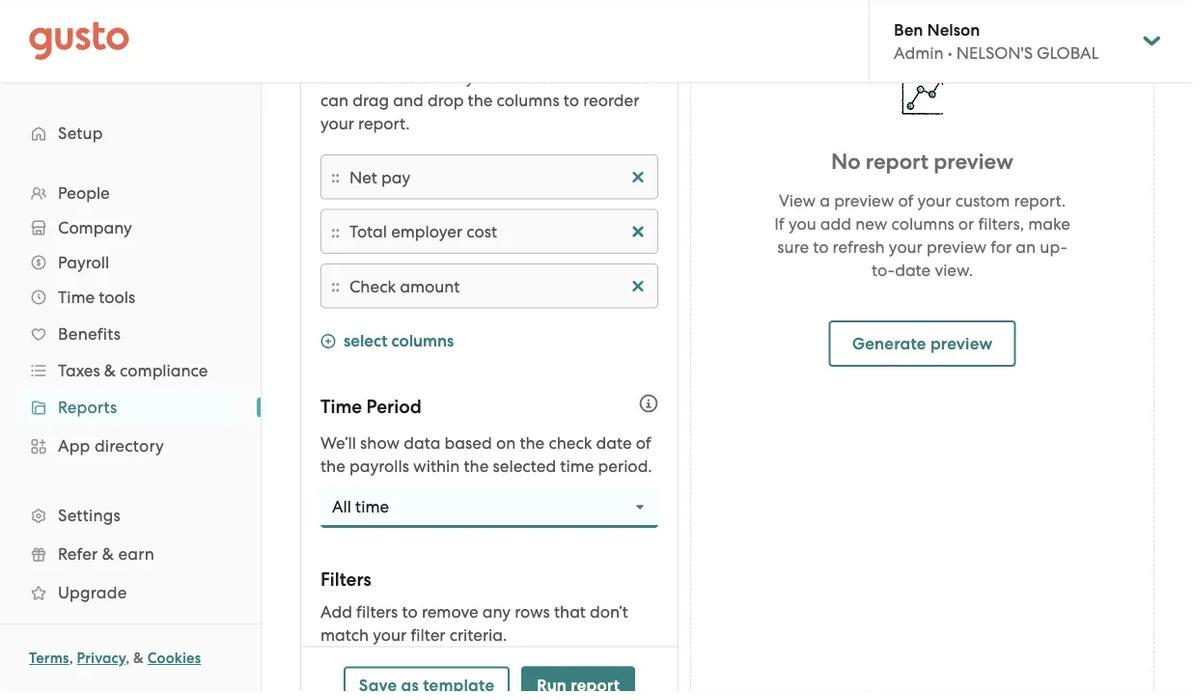 Task type: locate. For each thing, give the bounding box(es) containing it.
:: left "check"
[[331, 277, 340, 296]]

global
[[1037, 43, 1099, 63]]

column content element containing check amount
[[350, 275, 648, 298]]

reorder
[[583, 91, 640, 111]]

report. down drag
[[358, 114, 410, 134]]

0 horizontal spatial you
[[466, 68, 494, 87]]

you
[[466, 68, 494, 87], [789, 214, 817, 234]]

1 vertical spatial date
[[596, 434, 632, 453]]

of inside view a preview of your custom report. if you add new columns or filters, make sure to refresh your preview for an up- to-date view.
[[899, 191, 914, 211]]

your
[[321, 114, 354, 134], [918, 191, 952, 211], [889, 238, 923, 257], [373, 626, 407, 646]]

nelson
[[928, 20, 981, 39]]

1 horizontal spatial date
[[895, 261, 931, 280]]

that
[[554, 603, 586, 622]]

& for earn
[[102, 545, 114, 564]]

:: left net
[[331, 168, 340, 187]]

1 horizontal spatial report.
[[1015, 191, 1066, 211]]

the down the based
[[464, 457, 489, 477]]

your inside select the columns you want to include. you can drag and drop the columns to reorder your report.
[[321, 114, 354, 134]]

2 , from the left
[[126, 650, 130, 667]]

directory
[[95, 437, 164, 456]]

list
[[0, 176, 261, 651]]

cookies
[[148, 650, 201, 667]]

your inside "add filters to remove any rows that don't match your filter criteria."
[[373, 626, 407, 646]]

filters
[[321, 569, 372, 592]]

terms link
[[29, 650, 69, 667]]

2 vertical spatial ::
[[331, 277, 340, 296]]

company button
[[19, 211, 241, 245]]

select
[[321, 68, 366, 87]]

preview up view.
[[927, 238, 987, 257]]

your down 'no report preview'
[[918, 191, 952, 211]]

you inside view a preview of your custom report. if you add new columns or filters, make sure to refresh your preview for an up- to-date view.
[[789, 214, 817, 234]]

report. inside select the columns you want to include. you can drag and drop the columns to reorder your report.
[[358, 114, 410, 134]]

select columns
[[344, 332, 454, 352]]

to up "filter"
[[402, 603, 418, 622]]

:: for total employer cost
[[331, 222, 340, 242]]

time down the payroll at the left top
[[58, 288, 95, 307]]

0 vertical spatial &
[[104, 361, 116, 381]]

for
[[991, 238, 1012, 257]]

you inside select the columns you want to include. you can drag and drop the columns to reorder your report.
[[466, 68, 494, 87]]

of down report
[[899, 191, 914, 211]]

payroll
[[58, 253, 109, 272]]

include.
[[561, 68, 620, 87]]

date
[[895, 261, 931, 280], [596, 434, 632, 453]]

the down we'll
[[321, 457, 346, 477]]

, down help
[[69, 650, 73, 667]]

time tools
[[58, 288, 135, 307]]

taxes & compliance
[[58, 361, 208, 381]]

to down add
[[813, 238, 829, 257]]

0 vertical spatial column content element
[[350, 166, 648, 189]]

column content element up cost
[[350, 166, 648, 189]]

based
[[445, 434, 492, 453]]

to inside view a preview of your custom report. if you add new columns or filters, make sure to refresh your preview for an up- to-date view.
[[813, 238, 829, 257]]

you right if
[[789, 214, 817, 234]]

select
[[344, 332, 388, 352]]

of up 'period.'
[[636, 434, 652, 453]]

columns down amount
[[392, 332, 454, 352]]

1 horizontal spatial of
[[899, 191, 914, 211]]

ben nelson admin • nelson's global
[[894, 20, 1099, 63]]

pay
[[382, 168, 411, 187]]

1 horizontal spatial ,
[[126, 650, 130, 667]]

:: for net pay
[[331, 168, 340, 187]]

app
[[58, 437, 90, 456]]

data
[[404, 434, 441, 453]]

time inside dropdown button
[[58, 288, 95, 307]]

3 :: from the top
[[331, 277, 340, 296]]

preview inside generate preview 'button'
[[931, 334, 993, 353]]

the
[[371, 68, 395, 87], [468, 91, 493, 111], [520, 434, 545, 453], [321, 457, 346, 477], [464, 457, 489, 477]]

add
[[821, 214, 852, 234]]

on
[[496, 434, 516, 453]]

columns
[[399, 68, 462, 87], [497, 91, 560, 111], [892, 214, 955, 234], [392, 332, 454, 352]]

upgrade
[[58, 583, 127, 603]]

2 column content element from the top
[[350, 220, 648, 244]]

:: left total
[[331, 222, 340, 242]]

, down help link
[[126, 650, 130, 667]]

payrolls
[[350, 457, 409, 477]]

compliance
[[120, 361, 208, 381]]

&
[[104, 361, 116, 381], [102, 545, 114, 564], [133, 650, 144, 667]]

columns left the or
[[892, 214, 955, 234]]

& left the 'earn'
[[102, 545, 114, 564]]

total
[[350, 222, 387, 242]]

1 vertical spatial ::
[[331, 222, 340, 242]]

and
[[393, 91, 424, 111]]

can
[[321, 91, 349, 111]]

2 :: from the top
[[331, 222, 340, 242]]

1 vertical spatial &
[[102, 545, 114, 564]]

report. up make
[[1015, 191, 1066, 211]]

0 vertical spatial report.
[[358, 114, 410, 134]]

0 vertical spatial date
[[895, 261, 931, 280]]

1 vertical spatial you
[[789, 214, 817, 234]]

3 column content element from the top
[[350, 275, 648, 298]]

preview right generate
[[931, 334, 993, 353]]

terms
[[29, 650, 69, 667]]

no report preview
[[831, 149, 1014, 174]]

benefits
[[58, 325, 121, 344]]

check amount
[[350, 277, 460, 296]]

view
[[779, 191, 816, 211]]

company
[[58, 218, 132, 238]]

2 vertical spatial &
[[133, 650, 144, 667]]

0 vertical spatial time
[[58, 288, 95, 307]]

check
[[350, 277, 396, 296]]

& inside dropdown button
[[104, 361, 116, 381]]

preview up custom at the right of page
[[934, 149, 1014, 174]]

app directory link
[[19, 429, 241, 464]]

rows
[[515, 603, 550, 622]]

time tools button
[[19, 280, 241, 315]]

0 horizontal spatial report.
[[358, 114, 410, 134]]

time up we'll
[[321, 396, 362, 419]]

0 horizontal spatial time
[[58, 288, 95, 307]]

if
[[775, 214, 785, 234]]

0 horizontal spatial date
[[596, 434, 632, 453]]

& right the taxes
[[104, 361, 116, 381]]

to right want
[[541, 68, 557, 87]]

0 horizontal spatial ,
[[69, 650, 73, 667]]

0 vertical spatial of
[[899, 191, 914, 211]]

home image
[[29, 22, 129, 60]]

0 vertical spatial you
[[466, 68, 494, 87]]

1 horizontal spatial time
[[321, 396, 362, 419]]

columns inside button
[[392, 332, 454, 352]]

refer
[[58, 545, 98, 564]]

your down can on the top
[[321, 114, 354, 134]]

2 vertical spatial column content element
[[350, 275, 648, 298]]

you
[[624, 68, 653, 87]]

we'll show data based on the check date of the payrolls within the selected time period.
[[321, 434, 653, 477]]

amount
[[400, 277, 460, 296]]

refer & earn link
[[19, 537, 241, 572]]

of inside we'll show data based on the check date of the payrolls within the selected time period.
[[636, 434, 652, 453]]

1 column content element from the top
[[350, 166, 648, 189]]

app directory
[[58, 437, 164, 456]]

1 vertical spatial column content element
[[350, 220, 648, 244]]

any
[[483, 603, 511, 622]]

you left want
[[466, 68, 494, 87]]

1 :: from the top
[[331, 168, 340, 187]]

taxes
[[58, 361, 100, 381]]

1 vertical spatial time
[[321, 396, 362, 419]]

date left view.
[[895, 261, 931, 280]]

report.
[[358, 114, 410, 134], [1015, 191, 1066, 211]]

your down filters
[[373, 626, 407, 646]]

1 vertical spatial of
[[636, 434, 652, 453]]

1 vertical spatial report.
[[1015, 191, 1066, 211]]

the up drag
[[371, 68, 395, 87]]

time
[[58, 288, 95, 307], [321, 396, 362, 419]]

column content element down cost
[[350, 275, 648, 298]]

::
[[331, 168, 340, 187], [331, 222, 340, 242], [331, 277, 340, 296]]

settings link
[[19, 498, 241, 533]]

a
[[820, 191, 831, 211]]

date up 'period.'
[[596, 434, 632, 453]]

0 horizontal spatial of
[[636, 434, 652, 453]]

column content element
[[350, 166, 648, 189], [350, 220, 648, 244], [350, 275, 648, 298]]

show
[[360, 434, 400, 453]]

•
[[948, 43, 953, 63]]

& down help link
[[133, 650, 144, 667]]

:: for check amount
[[331, 277, 340, 296]]

net pay
[[350, 168, 411, 187]]

column content element up amount
[[350, 220, 648, 244]]

1 horizontal spatial you
[[789, 214, 817, 234]]

0 vertical spatial ::
[[331, 168, 340, 187]]



Task type: vqa. For each thing, say whether or not it's contained in the screenshot.
Your in Add filters to remove any rows that don't match your filter criteria.
yes



Task type: describe. For each thing, give the bounding box(es) containing it.
time
[[560, 457, 594, 477]]

to down include. in the top of the page
[[564, 91, 579, 111]]

settings
[[58, 506, 121, 525]]

cookies button
[[148, 647, 201, 670]]

remove
[[422, 603, 479, 622]]

the up selected
[[520, 434, 545, 453]]

taxes & compliance button
[[19, 353, 241, 388]]

we'll
[[321, 434, 356, 453]]

period
[[367, 396, 422, 419]]

ben
[[894, 20, 924, 39]]

report. inside view a preview of your custom report. if you add new columns or filters, make sure to refresh your preview for an up- to-date view.
[[1015, 191, 1066, 211]]

add
[[321, 603, 352, 622]]

check
[[549, 434, 592, 453]]

time for time tools
[[58, 288, 95, 307]]

column content element containing total employer cost
[[350, 220, 648, 244]]

payroll button
[[19, 245, 241, 280]]

drop
[[428, 91, 464, 111]]

to-
[[872, 261, 895, 280]]

admin
[[894, 43, 944, 63]]

add filters to remove any rows that don't match your filter criteria.
[[321, 603, 629, 646]]

select the columns you want to include. you can drag and drop the columns to reorder your report.
[[321, 68, 653, 134]]

people button
[[19, 176, 241, 211]]

period.
[[598, 457, 653, 477]]

don't
[[590, 603, 629, 622]]

total employer cost
[[350, 222, 497, 242]]

an
[[1016, 238, 1036, 257]]

columns inside view a preview of your custom report. if you add new columns or filters, make sure to refresh your preview for an up- to-date view.
[[892, 214, 955, 234]]

preview up new
[[835, 191, 895, 211]]

& for compliance
[[104, 361, 116, 381]]

refresh
[[833, 238, 885, 257]]

date inside we'll show data based on the check date of the payrolls within the selected time period.
[[596, 434, 632, 453]]

generate
[[852, 334, 927, 353]]

report
[[866, 149, 929, 174]]

columns up drop
[[399, 68, 462, 87]]

view.
[[935, 261, 973, 280]]

date inside view a preview of your custom report. if you add new columns or filters, make sure to refresh your preview for an up- to-date view.
[[895, 261, 931, 280]]

column content element containing net pay
[[350, 166, 648, 189]]

time period
[[321, 396, 422, 419]]

your up to-
[[889, 238, 923, 257]]

no
[[831, 149, 861, 174]]

new
[[856, 214, 888, 234]]

people
[[58, 183, 110, 203]]

employer
[[391, 222, 463, 242]]

selected
[[493, 457, 556, 477]]

select columns button
[[321, 330, 454, 356]]

gusto navigation element
[[0, 83, 261, 682]]

custom
[[956, 191, 1011, 211]]

benefits link
[[19, 317, 241, 352]]

up-
[[1040, 238, 1068, 257]]

generate preview button
[[829, 321, 1016, 367]]

match
[[321, 626, 369, 646]]

filters,
[[979, 214, 1025, 234]]

setup link
[[19, 116, 241, 151]]

upgrade link
[[19, 576, 241, 610]]

list containing people
[[0, 176, 261, 651]]

module__icon___go7vc image
[[321, 334, 336, 350]]

tools
[[99, 288, 135, 307]]

make
[[1029, 214, 1071, 234]]

view a preview of your custom report. if you add new columns or filters, make sure to refresh your preview for an up- to-date view.
[[775, 191, 1071, 280]]

earn
[[118, 545, 154, 564]]

time for time period
[[321, 396, 362, 419]]

privacy link
[[77, 650, 126, 667]]

to inside "add filters to remove any rows that don't match your filter criteria."
[[402, 603, 418, 622]]

nelson's
[[957, 43, 1033, 63]]

or
[[959, 214, 975, 234]]

reports
[[58, 398, 117, 417]]

the right drop
[[468, 91, 493, 111]]

terms , privacy , & cookies
[[29, 650, 201, 667]]

criteria.
[[450, 626, 507, 646]]

refer & earn
[[58, 545, 154, 564]]

cost
[[467, 222, 497, 242]]

drag
[[353, 91, 389, 111]]

help
[[58, 622, 95, 641]]

filters
[[356, 603, 398, 622]]

want
[[498, 68, 537, 87]]

1 , from the left
[[69, 650, 73, 667]]

generate preview
[[852, 334, 993, 353]]

within
[[413, 457, 460, 477]]

filter
[[411, 626, 446, 646]]

columns down want
[[497, 91, 560, 111]]



